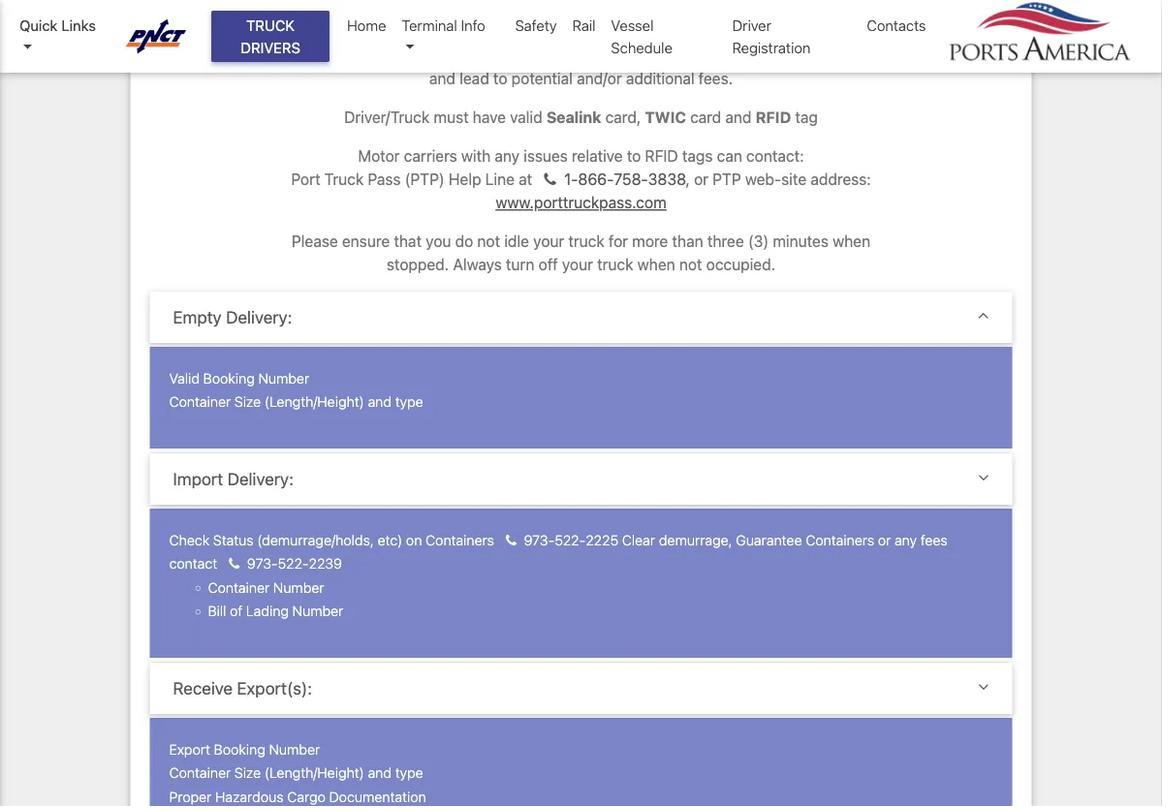 Task type: locate. For each thing, give the bounding box(es) containing it.
0 horizontal spatial 522-
[[278, 556, 309, 572]]

at inside motor carriers with any issues relative to rfid tags can contact: port truck pass (ptp) help line at
[[519, 170, 532, 189]]

phone image down status
[[229, 558, 240, 571]]

1 vertical spatial truck
[[324, 170, 364, 189]]

or right ,
[[694, 170, 709, 189]]

(length/height) inside export booking number container size (length/height) and type proper hazardous cargo documentation
[[265, 765, 364, 781]]

(demurrage/holds,
[[257, 532, 374, 548]]

delivery: right empty
[[226, 307, 292, 327]]

these
[[617, 46, 656, 64]]

rfid left tag
[[756, 108, 791, 126]]

truck down for
[[597, 255, 633, 274]]

0 vertical spatial booking
[[203, 370, 255, 386]]

0 vertical spatial size
[[234, 394, 261, 410]]

order
[[303, 23, 341, 41]]

1 requirements from the left
[[314, 46, 407, 64]]

have
[[473, 108, 506, 126]]

0 horizontal spatial at
[[519, 170, 532, 189]]

and inside export booking number container size (length/height) and type proper hazardous cargo documentation
[[368, 765, 392, 781]]

home
[[347, 17, 386, 34]]

1 vertical spatial size
[[234, 765, 261, 781]]

type inside export booking number container size (length/height) and type proper hazardous cargo documentation
[[395, 765, 423, 781]]

export
[[169, 741, 210, 758]]

size up hazardous
[[234, 765, 261, 781]]

0 horizontal spatial not
[[477, 232, 500, 251]]

any up the below.
[[423, 23, 448, 41]]

any inside motor carriers with any issues relative to rfid tags can contact: port truck pass (ptp) help line at
[[495, 147, 520, 165]]

truck inside truck drivers
[[246, 17, 295, 34]]

links
[[61, 17, 96, 34]]

container up proper
[[169, 765, 231, 781]]

1 size from the top
[[234, 394, 261, 410]]

and/or
[[613, 23, 658, 41], [577, 69, 622, 88]]

type inside valid booking number container size (length/height) and type
[[395, 394, 423, 410]]

2 size from the top
[[234, 765, 261, 781]]

angle down image inside 'empty delivery:' link
[[978, 307, 989, 324]]

973- for 973-522-2239
[[247, 556, 278, 572]]

973- down status
[[247, 556, 278, 572]]

not
[[477, 232, 500, 251], [679, 255, 702, 274]]

rfid
[[756, 108, 791, 126], [645, 147, 678, 165]]

1 vertical spatial at
[[519, 170, 532, 189]]

truck inside motor carriers with any issues relative to rfid tags can contact: port truck pass (ptp) help line at
[[324, 170, 364, 189]]

when right minutes
[[833, 232, 871, 251]]

truck right port
[[324, 170, 364, 189]]

2 vertical spatial any
[[895, 532, 917, 548]]

0 vertical spatial when
[[833, 232, 871, 251]]

1 (length/height) from the top
[[265, 394, 364, 410]]

booking for export
[[214, 741, 265, 758]]

any inside in order to process any transaction (receiving and/or delivery) at pnct, please note the requirements below. failure to comply with these requirements will cause delays and lead to potential and/or additional fees.
[[423, 23, 448, 41]]

0 vertical spatial truck
[[568, 232, 605, 251]]

please ensure that you do not idle your truck for more than three (3) minutes when stopped. always turn off your truck when not occupied.
[[292, 232, 871, 274]]

container
[[169, 394, 231, 410], [208, 579, 270, 596], [169, 765, 231, 781]]

size
[[234, 394, 261, 410], [234, 765, 261, 781]]

www.porttruckpass.com link
[[496, 193, 667, 212]]

number inside export booking number container size (length/height) and type proper hazardous cargo documentation
[[269, 741, 320, 758]]

delivery: for empty delivery:
[[226, 307, 292, 327]]

phone image inside "1-866-758-3838" link
[[544, 172, 556, 188]]

1 vertical spatial when
[[637, 255, 675, 274]]

info
[[461, 17, 485, 34]]

(length/height) inside valid booking number container size (length/height) and type
[[265, 394, 364, 410]]

with
[[584, 46, 613, 64], [461, 147, 491, 165]]

import
[[173, 469, 223, 489]]

1 vertical spatial container
[[208, 579, 270, 596]]

1 vertical spatial (length/height)
[[265, 765, 364, 781]]

2 horizontal spatial any
[[895, 532, 917, 548]]

angle down image for empty delivery:
[[978, 307, 989, 324]]

terminal info link
[[394, 7, 508, 66]]

number
[[258, 370, 309, 386], [273, 579, 324, 596], [292, 603, 344, 619], [269, 741, 320, 758]]

0 vertical spatial delivery:
[[226, 307, 292, 327]]

angle down image inside receive export(s): link
[[978, 679, 989, 696]]

phone image
[[506, 534, 517, 548]]

1 vertical spatial type
[[395, 765, 423, 781]]

1 horizontal spatial phone image
[[544, 172, 556, 188]]

in
[[287, 23, 299, 41]]

1 horizontal spatial any
[[495, 147, 520, 165]]

three
[[707, 232, 744, 251]]

truck drivers
[[241, 17, 300, 56]]

ensure
[[342, 232, 390, 251]]

1 vertical spatial angle down image
[[978, 469, 989, 486]]

import delivery:
[[173, 469, 294, 489]]

with up help
[[461, 147, 491, 165]]

1 vertical spatial rfid
[[645, 147, 678, 165]]

0 horizontal spatial truck
[[246, 17, 295, 34]]

tags
[[682, 147, 713, 165]]

and/or up driver/truck must have valid sealink card, twic card and rfid tag
[[577, 69, 622, 88]]

1 horizontal spatial requirements
[[660, 46, 753, 64]]

for
[[609, 232, 628, 251]]

with down rail
[[584, 46, 613, 64]]

please
[[794, 23, 840, 41]]

1 horizontal spatial 973-
[[524, 532, 555, 548]]

0 vertical spatial not
[[477, 232, 500, 251]]

card,
[[605, 108, 641, 126]]

(length/height) for valid
[[265, 394, 364, 410]]

2 (length/height) from the top
[[265, 765, 364, 781]]

(ptp)
[[405, 170, 445, 189]]

phone image
[[544, 172, 556, 188], [229, 558, 240, 571]]

0 vertical spatial any
[[423, 23, 448, 41]]

containers right guarantee
[[806, 532, 874, 548]]

container for export
[[169, 765, 231, 781]]

contacts link
[[859, 7, 934, 44]]

container up of
[[208, 579, 270, 596]]

3 angle down image from the top
[[978, 679, 989, 696]]

0 horizontal spatial any
[[423, 23, 448, 41]]

1 vertical spatial not
[[679, 255, 702, 274]]

1-866-758-3838 link
[[536, 170, 686, 189]]

0 vertical spatial or
[[694, 170, 709, 189]]

when down more
[[637, 255, 675, 274]]

0 horizontal spatial 973-
[[247, 556, 278, 572]]

0 vertical spatial (length/height)
[[265, 394, 364, 410]]

1 vertical spatial with
[[461, 147, 491, 165]]

demurrage,
[[659, 532, 732, 548]]

2239
[[309, 556, 342, 572]]

requirements
[[314, 46, 407, 64], [660, 46, 753, 64]]

of
[[230, 603, 243, 619]]

1 horizontal spatial truck
[[324, 170, 364, 189]]

container inside export booking number container size (length/height) and type proper hazardous cargo documentation
[[169, 765, 231, 781]]

empty delivery: tab panel
[[150, 347, 1012, 453]]

valid booking number container size (length/height) and type
[[169, 370, 423, 410]]

or
[[694, 170, 709, 189], [878, 532, 891, 548]]

documentation
[[329, 789, 426, 805]]

proper
[[169, 789, 212, 805]]

1 vertical spatial booking
[[214, 741, 265, 758]]

0 vertical spatial type
[[395, 394, 423, 410]]

0 vertical spatial at
[[729, 23, 742, 41]]

pass
[[368, 170, 401, 189]]

2 angle down image from the top
[[978, 469, 989, 486]]

1 horizontal spatial or
[[878, 532, 891, 548]]

size up 'import delivery:'
[[234, 394, 261, 410]]

and
[[429, 69, 456, 88], [726, 108, 752, 126], [368, 394, 392, 410], [368, 765, 392, 781]]

0 vertical spatial angle down image
[[978, 307, 989, 324]]

0 vertical spatial container
[[169, 394, 231, 410]]

0 horizontal spatial with
[[461, 147, 491, 165]]

booking inside export booking number container size (length/height) and type proper hazardous cargo documentation
[[214, 741, 265, 758]]

1 angle down image from the top
[[978, 307, 989, 324]]

758-
[[614, 170, 648, 189]]

1 horizontal spatial containers
[[806, 532, 874, 548]]

522- for 2239
[[278, 556, 309, 572]]

1 vertical spatial phone image
[[229, 558, 240, 571]]

bill
[[208, 603, 226, 619]]

1-
[[564, 170, 578, 189]]

1 vertical spatial 973-
[[247, 556, 278, 572]]

size inside export booking number container size (length/height) and type proper hazardous cargo documentation
[[234, 765, 261, 781]]

rfid inside motor carriers with any issues relative to rfid tags can contact: port truck pass (ptp) help line at
[[645, 147, 678, 165]]

1 vertical spatial 522-
[[278, 556, 309, 572]]

booking right valid
[[203, 370, 255, 386]]

0 vertical spatial with
[[584, 46, 613, 64]]

1 vertical spatial your
[[562, 255, 593, 274]]

your up off
[[533, 232, 564, 251]]

0 horizontal spatial rfid
[[645, 147, 678, 165]]

angle down image inside import delivery: link
[[978, 469, 989, 486]]

container inside valid booking number container size (length/height) and type
[[169, 394, 231, 410]]

2 vertical spatial angle down image
[[978, 679, 989, 696]]

2 containers from the left
[[806, 532, 874, 548]]

any left fees
[[895, 532, 917, 548]]

0 horizontal spatial containers
[[426, 532, 494, 548]]

0 horizontal spatial phone image
[[229, 558, 240, 571]]

requirements down home
[[314, 46, 407, 64]]

number down empty delivery:
[[258, 370, 309, 386]]

delivery:
[[226, 307, 292, 327], [227, 469, 294, 489]]

driver/truck
[[344, 108, 430, 126]]

2 vertical spatial container
[[169, 765, 231, 781]]

rfid up 3838
[[645, 147, 678, 165]]

0 vertical spatial phone image
[[544, 172, 556, 188]]

type
[[395, 394, 423, 410], [395, 765, 423, 781]]

container for valid
[[169, 394, 231, 410]]

2 type from the top
[[395, 765, 423, 781]]

requirements up fees.
[[660, 46, 753, 64]]

, or ptp web-site address: www.porttruckpass.com
[[496, 170, 871, 212]]

container down valid
[[169, 394, 231, 410]]

terminal
[[402, 17, 457, 34]]

0 horizontal spatial when
[[637, 255, 675, 274]]

(receiving
[[535, 23, 609, 41]]

delivery: right import
[[227, 469, 294, 489]]

not down than
[[679, 255, 702, 274]]

truck left for
[[568, 232, 605, 251]]

booking for valid
[[203, 370, 255, 386]]

1 vertical spatial or
[[878, 532, 891, 548]]

tab list
[[150, 292, 1012, 806]]

0 vertical spatial truck
[[246, 17, 295, 34]]

type for valid booking number container size (length/height) and type
[[395, 394, 423, 410]]

must
[[434, 108, 469, 126]]

0 horizontal spatial or
[[694, 170, 709, 189]]

number up cargo
[[269, 741, 320, 758]]

and/or up the these
[[613, 23, 658, 41]]

off
[[539, 255, 558, 274]]

quick links link
[[19, 15, 107, 58]]

0 vertical spatial 973-
[[524, 532, 555, 548]]

container number bill of lading number
[[208, 579, 344, 619]]

522-
[[555, 532, 586, 548], [278, 556, 309, 572]]

1 horizontal spatial at
[[729, 23, 742, 41]]

(length/height) for export
[[265, 765, 364, 781]]

number down 973-522-2239 on the left
[[273, 579, 324, 596]]

1 horizontal spatial rfid
[[756, 108, 791, 126]]

1 vertical spatial any
[[495, 147, 520, 165]]

2225
[[586, 532, 619, 548]]

safety link
[[508, 7, 565, 44]]

to right 'order'
[[345, 23, 359, 41]]

at left pnct,
[[729, 23, 742, 41]]

booking inside valid booking number container size (length/height) and type
[[203, 370, 255, 386]]

1 vertical spatial delivery:
[[227, 469, 294, 489]]

idle
[[504, 232, 529, 251]]

potential
[[512, 69, 573, 88]]

not right do
[[477, 232, 500, 251]]

containers right the on
[[426, 532, 494, 548]]

truck up drivers
[[246, 17, 295, 34]]

web-
[[745, 170, 781, 189]]

motor
[[358, 147, 400, 165]]

any up line
[[495, 147, 520, 165]]

to
[[345, 23, 359, 41], [510, 46, 524, 64], [493, 69, 507, 88], [627, 147, 641, 165]]

registration
[[732, 39, 811, 56]]

phone image inside the "973-522-2239" 'link'
[[229, 558, 240, 571]]

0 vertical spatial 522-
[[555, 532, 586, 548]]

at right line
[[519, 170, 532, 189]]

or left fees
[[878, 532, 891, 548]]

to up 758-
[[627, 147, 641, 165]]

1 horizontal spatial 522-
[[555, 532, 586, 548]]

1 type from the top
[[395, 394, 423, 410]]

1 horizontal spatial with
[[584, 46, 613, 64]]

973- right phone icon
[[524, 532, 555, 548]]

containers
[[426, 532, 494, 548], [806, 532, 874, 548]]

phone image left 1-
[[544, 172, 556, 188]]

booking up hazardous
[[214, 741, 265, 758]]

size inside valid booking number container size (length/height) and type
[[234, 394, 261, 410]]

0 horizontal spatial requirements
[[314, 46, 407, 64]]

driver/truck must have valid sealink card, twic card and rfid tag
[[344, 108, 818, 126]]

your right off
[[562, 255, 593, 274]]

receive export(s):
[[173, 679, 312, 698]]

1 vertical spatial truck
[[597, 255, 633, 274]]

angle down image
[[978, 307, 989, 324], [978, 469, 989, 486], [978, 679, 989, 696]]

973-522-2239 link
[[221, 556, 342, 572]]

1 horizontal spatial when
[[833, 232, 871, 251]]

check
[[169, 532, 210, 548]]



Task type: describe. For each thing, give the bounding box(es) containing it.
valid
[[169, 370, 200, 386]]

0 vertical spatial rfid
[[756, 108, 791, 126]]

number down 2239
[[292, 603, 344, 619]]

import delivery: link
[[173, 469, 989, 490]]

clear demurrage, guarantee containers or any fees contact
[[169, 532, 948, 572]]

ptp
[[713, 170, 741, 189]]

receive export(s): link
[[173, 679, 989, 699]]

vessel schedule link
[[603, 7, 725, 66]]

site
[[781, 170, 807, 189]]

cargo
[[287, 789, 326, 805]]

container inside "container number bill of lading number"
[[208, 579, 270, 596]]

will
[[757, 46, 780, 64]]

below.
[[411, 46, 456, 64]]

can
[[717, 147, 742, 165]]

,
[[686, 170, 690, 189]]

address:
[[811, 170, 871, 189]]

3838
[[648, 170, 686, 189]]

rail
[[572, 17, 596, 34]]

always
[[453, 255, 502, 274]]

line
[[485, 170, 515, 189]]

driver registration
[[732, 17, 811, 56]]

truck drivers link
[[211, 11, 330, 62]]

delivery: for import delivery:
[[227, 469, 294, 489]]

motor carriers with any issues relative to rfid tags can contact: port truck pass (ptp) help line at
[[291, 147, 804, 189]]

phone image for 1-866-758-3838
[[544, 172, 556, 188]]

guarantee
[[736, 532, 802, 548]]

carriers
[[404, 147, 457, 165]]

empty
[[173, 307, 222, 327]]

please
[[292, 232, 338, 251]]

safety
[[515, 17, 557, 34]]

drivers
[[241, 39, 300, 56]]

to inside motor carriers with any issues relative to rfid tags can contact: port truck pass (ptp) help line at
[[627, 147, 641, 165]]

rail link
[[565, 7, 603, 44]]

vessel schedule
[[611, 17, 673, 56]]

empty delivery: link
[[173, 307, 989, 328]]

delivery)
[[662, 23, 725, 41]]

than
[[672, 232, 703, 251]]

angle down image for receive export(s):
[[978, 679, 989, 696]]

receive
[[173, 679, 233, 698]]

866-
[[578, 170, 614, 189]]

phone image for 973-522-2239
[[229, 558, 240, 571]]

do
[[455, 232, 473, 251]]

issues
[[524, 147, 568, 165]]

number inside valid booking number container size (length/height) and type
[[258, 370, 309, 386]]

fees.
[[699, 69, 733, 88]]

to up potential
[[510, 46, 524, 64]]

type for export booking number container size (length/height) and type proper hazardous cargo documentation
[[395, 765, 423, 781]]

cause
[[784, 46, 826, 64]]

empty delivery:
[[173, 307, 292, 327]]

0 vertical spatial your
[[533, 232, 564, 251]]

lead
[[460, 69, 489, 88]]

additional
[[626, 69, 695, 88]]

process
[[363, 23, 419, 41]]

at inside in order to process any transaction (receiving and/or delivery) at pnct, please note the requirements below. failure to comply with these requirements will cause delays and lead to potential and/or additional fees.
[[729, 23, 742, 41]]

contacts
[[867, 17, 926, 34]]

contact:
[[746, 147, 804, 165]]

more
[[632, 232, 668, 251]]

schedule
[[611, 39, 673, 56]]

973- for 973-522-2225
[[524, 532, 555, 548]]

etc)
[[378, 532, 402, 548]]

fees
[[921, 532, 948, 548]]

973-522-2225 link
[[498, 532, 619, 548]]

twic
[[645, 108, 686, 126]]

quick links
[[19, 17, 96, 34]]

2 requirements from the left
[[660, 46, 753, 64]]

or inside clear demurrage, guarantee containers or any fees contact
[[878, 532, 891, 548]]

home link
[[339, 7, 394, 44]]

minutes
[[773, 232, 829, 251]]

relative
[[572, 147, 623, 165]]

you
[[426, 232, 451, 251]]

0 vertical spatial and/or
[[613, 23, 658, 41]]

or inside , or ptp web-site address: www.porttruckpass.com
[[694, 170, 709, 189]]

hazardous
[[215, 789, 284, 805]]

to right lead
[[493, 69, 507, 88]]

containers inside clear demurrage, guarantee containers or any fees contact
[[806, 532, 874, 548]]

driver
[[732, 17, 772, 34]]

import delivery: tab panel
[[150, 509, 1012, 662]]

contact
[[169, 556, 217, 572]]

522- for 2225
[[555, 532, 586, 548]]

occupied.
[[706, 255, 775, 274]]

and inside valid booking number container size (length/height) and type
[[368, 394, 392, 410]]

size for valid
[[234, 394, 261, 410]]

stopped.
[[387, 255, 449, 274]]

driver registration link
[[725, 7, 859, 66]]

(3)
[[748, 232, 769, 251]]

valid
[[510, 108, 542, 126]]

any inside clear demurrage, guarantee containers or any fees contact
[[895, 532, 917, 548]]

the
[[288, 46, 310, 64]]

in order to process any transaction (receiving and/or delivery) at pnct, please note the requirements below. failure to comply with these requirements will cause delays and lead to potential and/or additional fees.
[[287, 23, 875, 88]]

tab list containing empty delivery:
[[150, 292, 1012, 806]]

1 horizontal spatial not
[[679, 255, 702, 274]]

port
[[291, 170, 320, 189]]

note
[[844, 23, 875, 41]]

card
[[690, 108, 721, 126]]

quick
[[19, 17, 58, 34]]

1 vertical spatial and/or
[[577, 69, 622, 88]]

angle down image for import delivery:
[[978, 469, 989, 486]]

receive export(s): tab panel
[[150, 718, 1012, 806]]

lading
[[246, 603, 289, 619]]

clear
[[622, 532, 655, 548]]

size for export
[[234, 765, 261, 781]]

1 containers from the left
[[426, 532, 494, 548]]

with inside motor carriers with any issues relative to rfid tags can contact: port truck pass (ptp) help line at
[[461, 147, 491, 165]]

1-866-758-3838
[[560, 170, 686, 189]]

with inside in order to process any transaction (receiving and/or delivery) at pnct, please note the requirements below. failure to comply with these requirements will cause delays and lead to potential and/or additional fees.
[[584, 46, 613, 64]]

and inside in order to process any transaction (receiving and/or delivery) at pnct, please note the requirements below. failure to comply with these requirements will cause delays and lead to potential and/or additional fees.
[[429, 69, 456, 88]]

export(s):
[[237, 679, 312, 698]]



Task type: vqa. For each thing, say whether or not it's contained in the screenshot.
the topmost Industry Links
no



